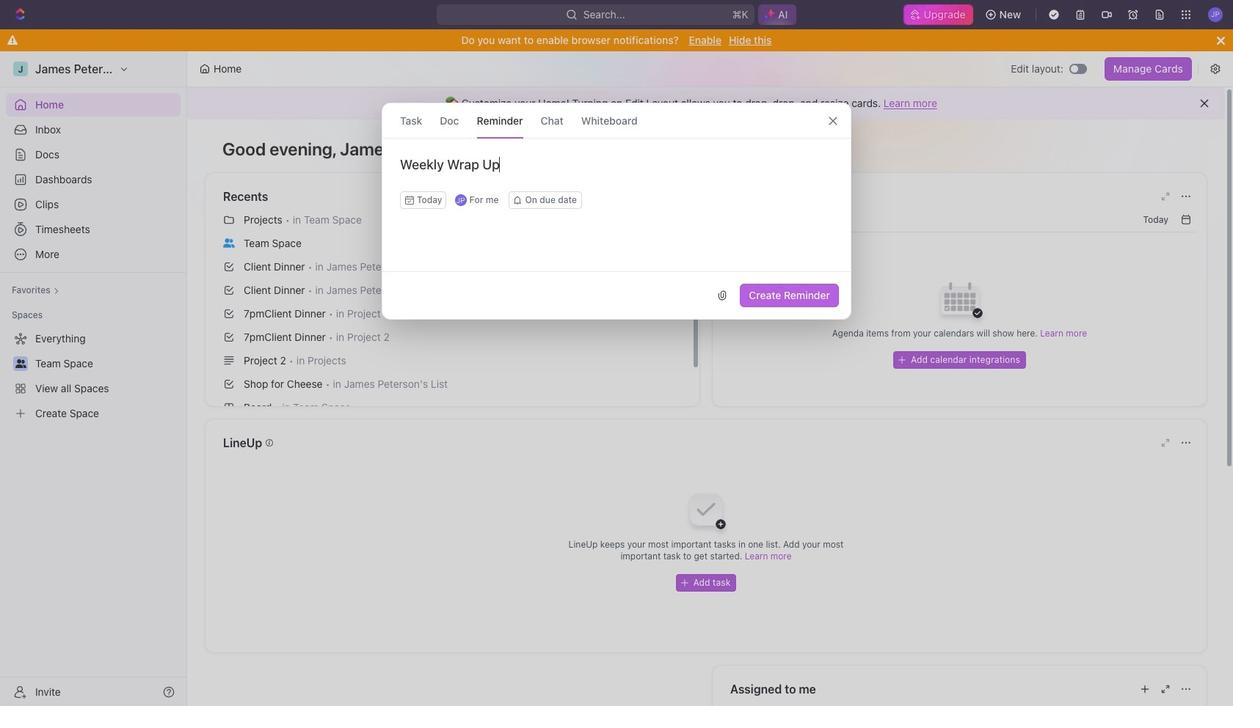 Task type: vqa. For each thing, say whether or not it's contained in the screenshot.
See
no



Task type: locate. For each thing, give the bounding box(es) containing it.
sidebar navigation
[[0, 51, 187, 707]]

alert
[[187, 87, 1225, 120]]

tree
[[6, 327, 181, 426]]

user group image
[[223, 238, 235, 248]]

tree inside sidebar navigation
[[6, 327, 181, 426]]

Reminder na﻿me or type '/' for commands text field
[[382, 156, 851, 192]]

dialog
[[382, 103, 852, 320]]



